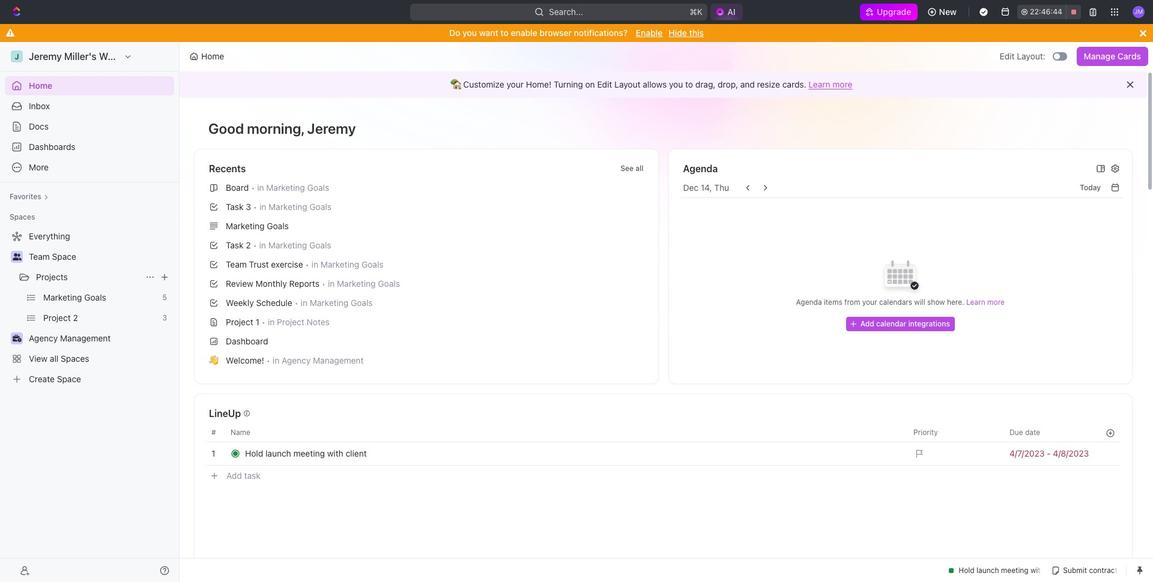 Task type: vqa. For each thing, say whether or not it's contained in the screenshot.
user group 'Icon' to the left
no



Task type: locate. For each thing, give the bounding box(es) containing it.
0 horizontal spatial agenda
[[683, 163, 718, 174]]

#
[[211, 428, 216, 437]]

you right allows
[[669, 79, 683, 90]]

0 horizontal spatial to
[[501, 28, 509, 38]]

0 horizontal spatial learn more link
[[809, 79, 853, 90]]

view
[[29, 354, 48, 364]]

1 vertical spatial your
[[862, 298, 877, 307]]

1 horizontal spatial spaces
[[61, 354, 89, 364]]

marketing up task 3 • in marketing goals
[[266, 183, 305, 193]]

project down weekly
[[226, 317, 253, 327]]

0 horizontal spatial all
[[50, 354, 58, 364]]

1 vertical spatial spaces
[[61, 354, 89, 364]]

0 horizontal spatial marketing goals
[[43, 293, 106, 303]]

0 horizontal spatial project
[[43, 313, 71, 323]]

in up trust
[[259, 240, 266, 250]]

• inside 'project 1 • in project notes'
[[262, 317, 265, 327]]

add inside "button"
[[861, 320, 874, 329]]

dashboards
[[29, 142, 75, 152]]

spaces down agency management
[[61, 354, 89, 364]]

to right want at the left of the page
[[501, 28, 509, 38]]

0 vertical spatial jeremy
[[29, 51, 62, 62]]

project down weekly schedule • in marketing goals at the bottom of page
[[277, 317, 304, 327]]

3 right task
[[246, 202, 251, 212]]

1 horizontal spatial marketing goals link
[[204, 217, 653, 236]]

project for project 1 • in project notes
[[226, 317, 253, 327]]

agency down 'project 1 • in project notes'
[[282, 356, 311, 366]]

• up reports
[[306, 260, 309, 269]]

0 vertical spatial all
[[636, 164, 644, 173]]

marketing goals inside sidebar navigation
[[43, 293, 106, 303]]

notifications?
[[574, 28, 628, 38]]

edit left 'layout:'
[[1000, 51, 1015, 61]]

learn more link right here.
[[967, 298, 1005, 307]]

from
[[845, 298, 860, 307]]

cards.
[[783, 79, 807, 90]]

show
[[928, 298, 945, 307]]

0 vertical spatial your
[[507, 79, 524, 90]]

0 vertical spatial 2
[[246, 240, 251, 250]]

edit right "on"
[[597, 79, 612, 90]]

0 vertical spatial home
[[201, 51, 224, 61]]

1 horizontal spatial agenda
[[796, 298, 822, 307]]

more right here.
[[988, 298, 1005, 307]]

0 vertical spatial to
[[501, 28, 509, 38]]

space
[[52, 252, 76, 262], [57, 374, 81, 384]]

space down view all spaces
[[57, 374, 81, 384]]

0 horizontal spatial learn
[[809, 79, 831, 90]]

tree containing everything
[[5, 227, 174, 389]]

jeremy right morning,
[[307, 120, 356, 137]]

manage cards
[[1084, 51, 1141, 61]]

projects
[[36, 272, 68, 282]]

good morning, jeremy
[[208, 120, 356, 137]]

enable
[[636, 28, 663, 38]]

all right view
[[50, 354, 58, 364]]

team
[[29, 252, 50, 262], [226, 260, 247, 270]]

will
[[914, 298, 925, 307]]

1 horizontal spatial jeremy
[[307, 120, 356, 137]]

in up review monthly reports • in marketing goals
[[312, 260, 318, 270]]

marketing
[[266, 183, 305, 193], [269, 202, 307, 212], [226, 221, 265, 231], [268, 240, 307, 250], [321, 260, 359, 270], [337, 279, 376, 289], [43, 293, 82, 303], [310, 298, 349, 308]]

0 vertical spatial space
[[52, 252, 76, 262]]

0 vertical spatial learn more link
[[809, 79, 853, 90]]

0 horizontal spatial spaces
[[10, 213, 35, 222]]

1 horizontal spatial 2
[[246, 240, 251, 250]]

1 vertical spatial learn more link
[[967, 298, 1005, 307]]

• inside task 3 • in marketing goals
[[253, 202, 257, 212]]

1 vertical spatial more
[[988, 298, 1005, 307]]

1 horizontal spatial 1
[[256, 317, 259, 327]]

to left drag,
[[685, 79, 693, 90]]

0 vertical spatial you
[[463, 28, 477, 38]]

• up trust
[[253, 241, 257, 250]]

marketing goals up ‎task 2 • in marketing goals
[[226, 221, 289, 231]]

tree
[[5, 227, 174, 389]]

1 horizontal spatial marketing goals
[[226, 221, 289, 231]]

task
[[226, 202, 244, 212]]

exercise
[[271, 260, 303, 270]]

team right user group icon
[[29, 252, 50, 262]]

• inside welcome! • in agency management
[[267, 356, 270, 366]]

1 vertical spatial to
[[685, 79, 693, 90]]

drop,
[[718, 79, 738, 90]]

agency inside "link"
[[29, 333, 58, 344]]

marketing goals
[[226, 221, 289, 231], [43, 293, 106, 303]]

agenda left items
[[796, 298, 822, 307]]

this
[[689, 28, 704, 38]]

add for add calendar integrations
[[861, 320, 874, 329]]

workspace
[[99, 51, 149, 62]]

1 horizontal spatial add
[[861, 320, 874, 329]]

2 for ‎task
[[246, 240, 251, 250]]

today
[[1080, 183, 1101, 192]]

1 up the dashboard
[[256, 317, 259, 327]]

0 horizontal spatial your
[[507, 79, 524, 90]]

0 vertical spatial 1
[[256, 317, 259, 327]]

2 inside tree
[[73, 313, 78, 323]]

1 vertical spatial 2
[[73, 313, 78, 323]]

1 horizontal spatial all
[[636, 164, 644, 173]]

1 vertical spatial you
[[669, 79, 683, 90]]

1 horizontal spatial more
[[988, 298, 1005, 307]]

0 horizontal spatial edit
[[597, 79, 612, 90]]

0 vertical spatial 3
[[246, 202, 251, 212]]

home link
[[5, 76, 174, 96]]

project inside project 2 link
[[43, 313, 71, 323]]

1 vertical spatial home
[[29, 80, 52, 91]]

team down ‎task
[[226, 260, 247, 270]]

1 vertical spatial marketing goals link
[[43, 288, 158, 308]]

project
[[43, 313, 71, 323], [226, 317, 253, 327], [277, 317, 304, 327]]

• right reports
[[322, 279, 326, 289]]

1 vertical spatial edit
[[597, 79, 612, 90]]

0 horizontal spatial 3
[[162, 314, 167, 323]]

manage cards button
[[1077, 47, 1149, 66]]

0 vertical spatial add
[[861, 320, 874, 329]]

0 horizontal spatial 2
[[73, 313, 78, 323]]

you right do
[[463, 28, 477, 38]]

see all
[[621, 164, 644, 173]]

1 horizontal spatial learn
[[967, 298, 986, 307]]

0 vertical spatial management
[[60, 333, 111, 344]]

1 vertical spatial agenda
[[796, 298, 822, 307]]

1 horizontal spatial learn more link
[[967, 298, 1005, 307]]

projects link
[[36, 268, 141, 287]]

create space link
[[5, 370, 172, 389]]

2 for project
[[73, 313, 78, 323]]

everything
[[29, 231, 70, 241]]

team trust exercise • in marketing goals
[[226, 260, 384, 270]]

1 horizontal spatial management
[[313, 356, 364, 366]]

0 vertical spatial edit
[[1000, 51, 1015, 61]]

new
[[939, 7, 957, 17]]

0 horizontal spatial 1
[[211, 449, 215, 459]]

0 horizontal spatial management
[[60, 333, 111, 344]]

learn more link right cards.
[[809, 79, 853, 90]]

1 horizontal spatial team
[[226, 260, 247, 270]]

1 down the #
[[211, 449, 215, 459]]

1 horizontal spatial home
[[201, 51, 224, 61]]

goals
[[307, 183, 329, 193], [310, 202, 332, 212], [267, 221, 289, 231], [309, 240, 331, 250], [362, 260, 384, 270], [378, 279, 400, 289], [84, 293, 106, 303], [351, 298, 373, 308]]

2 horizontal spatial project
[[277, 317, 304, 327]]

favorites button
[[5, 190, 53, 204]]

3 down 5
[[162, 314, 167, 323]]

do
[[449, 28, 460, 38]]

• inside board • in marketing goals
[[251, 183, 255, 193]]

team for team trust exercise • in marketing goals
[[226, 260, 247, 270]]

0 vertical spatial learn
[[809, 79, 831, 90]]

user group image
[[12, 253, 21, 261]]

your right from at the right of page
[[862, 298, 877, 307]]

0 vertical spatial agenda
[[683, 163, 718, 174]]

spaces down favorites
[[10, 213, 35, 222]]

management up view all spaces "link"
[[60, 333, 111, 344]]

0 horizontal spatial marketing goals link
[[43, 288, 158, 308]]

board
[[226, 183, 249, 193]]

• right board at top left
[[251, 183, 255, 193]]

1 vertical spatial marketing goals
[[43, 293, 106, 303]]

1 vertical spatial add
[[226, 471, 242, 481]]

your left the home!
[[507, 79, 524, 90]]

1 vertical spatial space
[[57, 374, 81, 384]]

recents
[[209, 163, 246, 174]]

space up projects at left top
[[52, 252, 76, 262]]

management down notes
[[313, 356, 364, 366]]

0 vertical spatial agency
[[29, 333, 58, 344]]

0 horizontal spatial home
[[29, 80, 52, 91]]

jeremy right jeremy miller's workspace, , element
[[29, 51, 62, 62]]

add calendar integrations button
[[846, 317, 955, 332]]

in right reports
[[328, 279, 335, 289]]

1 vertical spatial 3
[[162, 314, 167, 323]]

all for view
[[50, 354, 58, 364]]

agenda for agenda
[[683, 163, 718, 174]]

learn right here.
[[967, 298, 986, 307]]

3
[[246, 202, 251, 212], [162, 314, 167, 323]]

view all spaces
[[29, 354, 89, 364]]

schedule
[[256, 298, 292, 308]]

agency up view
[[29, 333, 58, 344]]

due date
[[1010, 428, 1040, 437]]

to
[[501, 28, 509, 38], [685, 79, 693, 90]]

0 horizontal spatial jeremy
[[29, 51, 62, 62]]

favorites
[[10, 192, 41, 201]]

on
[[585, 79, 595, 90]]

task
[[244, 471, 261, 481]]

marketing goals down projects link on the left top
[[43, 293, 106, 303]]

marketing goals link
[[204, 217, 653, 236], [43, 288, 158, 308]]

marketing inside sidebar navigation
[[43, 293, 82, 303]]

2 up agency management
[[73, 313, 78, 323]]

here.
[[947, 298, 965, 307]]

calendar
[[876, 320, 907, 329]]

all for see
[[636, 164, 644, 173]]

• down reports
[[295, 298, 298, 308]]

all inside see all button
[[636, 164, 644, 173]]

0 horizontal spatial team
[[29, 252, 50, 262]]

hold launch meeting with client
[[245, 449, 367, 459]]

learn more link
[[809, 79, 853, 90], [967, 298, 1005, 307]]

0 horizontal spatial you
[[463, 28, 477, 38]]

marketing down task
[[226, 221, 265, 231]]

• down schedule
[[262, 317, 265, 327]]

1 vertical spatial all
[[50, 354, 58, 364]]

agency
[[29, 333, 58, 344], [282, 356, 311, 366]]

review
[[226, 279, 253, 289]]

add left calendar
[[861, 320, 874, 329]]

add left task
[[226, 471, 242, 481]]

1 vertical spatial agency
[[282, 356, 311, 366]]

team inside tree
[[29, 252, 50, 262]]

inbox link
[[5, 97, 174, 116]]

in
[[257, 183, 264, 193], [259, 202, 266, 212], [259, 240, 266, 250], [312, 260, 318, 270], [328, 279, 335, 289], [301, 298, 308, 308], [268, 317, 275, 327], [273, 356, 279, 366]]

• right task
[[253, 202, 257, 212]]

0 horizontal spatial add
[[226, 471, 242, 481]]

-
[[1047, 449, 1051, 459]]

to inside alert
[[685, 79, 693, 90]]

1 horizontal spatial you
[[669, 79, 683, 90]]

1 vertical spatial management
[[313, 356, 364, 366]]

1 horizontal spatial your
[[862, 298, 877, 307]]

all right see
[[636, 164, 644, 173]]

more right cards.
[[833, 79, 853, 90]]

project up agency management
[[43, 313, 71, 323]]

marketing up "project 2"
[[43, 293, 82, 303]]

2 right ‎task
[[246, 240, 251, 250]]

upgrade link
[[860, 4, 918, 20]]

in down board • in marketing goals
[[259, 202, 266, 212]]

new button
[[922, 2, 964, 22]]

• right welcome!
[[267, 356, 270, 366]]

project 2 link
[[43, 309, 158, 328]]

all inside view all spaces "link"
[[50, 354, 58, 364]]

resize
[[757, 79, 780, 90]]

agenda for agenda items from your calendars will show here. learn more
[[796, 298, 822, 307]]

priority
[[914, 428, 938, 437]]

1 horizontal spatial to
[[685, 79, 693, 90]]

agency management link
[[29, 329, 172, 348]]

layout
[[615, 79, 641, 90]]

inbox
[[29, 101, 50, 111]]

learn right cards.
[[809, 79, 831, 90]]

search...
[[549, 7, 583, 17]]

drag,
[[695, 79, 716, 90]]

add
[[861, 320, 874, 329], [226, 471, 242, 481]]

1 horizontal spatial project
[[226, 317, 253, 327]]

jeremy
[[29, 51, 62, 62], [307, 120, 356, 137]]

0 horizontal spatial agency
[[29, 333, 58, 344]]

0 horizontal spatial more
[[833, 79, 853, 90]]

your
[[507, 79, 524, 90], [862, 298, 877, 307]]

spaces
[[10, 213, 35, 222], [61, 354, 89, 364]]

agenda up dec 14, thu dropdown button
[[683, 163, 718, 174]]

1 vertical spatial learn
[[967, 298, 986, 307]]

add inside "dropdown button"
[[226, 471, 242, 481]]

weekly schedule • in marketing goals
[[226, 298, 373, 308]]

alert
[[180, 71, 1147, 98]]



Task type: describe. For each thing, give the bounding box(es) containing it.
meeting
[[293, 449, 325, 459]]

more button
[[5, 158, 174, 177]]

agenda items from your calendars will show here. learn more
[[796, 298, 1005, 307]]

add task button
[[207, 466, 1120, 487]]

4/7/2023 - 4/8/2023 button
[[1010, 442, 1096, 466]]

0 vertical spatial marketing goals
[[226, 221, 289, 231]]

4/7/2023
[[1010, 449, 1045, 459]]

welcome! • in agency management
[[226, 356, 364, 366]]

agency management
[[29, 333, 111, 344]]

tree inside sidebar navigation
[[5, 227, 174, 389]]

thu
[[714, 183, 729, 193]]

customize
[[463, 79, 504, 90]]

5
[[163, 293, 167, 302]]

layout:
[[1017, 51, 1046, 61]]

marketing up exercise
[[268, 240, 307, 250]]

space for team space
[[52, 252, 76, 262]]

j
[[15, 52, 19, 61]]

weekly
[[226, 298, 254, 308]]

jeremy miller's workspace, , element
[[11, 50, 23, 62]]

management inside agency management "link"
[[60, 333, 111, 344]]

items
[[824, 298, 843, 307]]

in right welcome!
[[273, 356, 279, 366]]

with
[[327, 449, 343, 459]]

trust
[[249, 260, 269, 270]]

👋
[[209, 356, 219, 365]]

add for add task
[[226, 471, 242, 481]]

calendars
[[879, 298, 912, 307]]

review monthly reports • in marketing goals
[[226, 279, 400, 289]]

0 vertical spatial marketing goals link
[[204, 217, 653, 236]]

jm
[[1135, 8, 1143, 15]]

hold
[[245, 449, 263, 459]]

business time image
[[12, 335, 21, 342]]

project 1 • in project notes
[[226, 317, 330, 327]]

in right board at top left
[[257, 183, 264, 193]]

add task
[[226, 471, 261, 481]]

edit layout:
[[1000, 51, 1046, 61]]

want
[[479, 28, 498, 38]]

4/7/2023 - 4/8/2023
[[1010, 449, 1089, 459]]

0 vertical spatial more
[[833, 79, 853, 90]]

1 horizontal spatial agency
[[282, 356, 311, 366]]

learn inside alert
[[809, 79, 831, 90]]

view all spaces link
[[5, 350, 172, 369]]

goals inside sidebar navigation
[[84, 293, 106, 303]]

see
[[621, 164, 634, 173]]

integrations
[[908, 320, 950, 329]]

‎task
[[226, 240, 244, 250]]

0 vertical spatial spaces
[[10, 213, 35, 222]]

create space
[[29, 374, 81, 384]]

marketing down board • in marketing goals
[[269, 202, 307, 212]]

everything link
[[5, 227, 172, 246]]

create
[[29, 374, 55, 384]]

upgrade
[[877, 7, 912, 17]]

morning,
[[247, 120, 304, 137]]

task 3 • in marketing goals
[[226, 202, 332, 212]]

today button
[[1075, 181, 1106, 195]]

1 horizontal spatial edit
[[1000, 51, 1015, 61]]

monthly
[[256, 279, 287, 289]]

home inside sidebar navigation
[[29, 80, 52, 91]]

docs link
[[5, 117, 174, 136]]

hide
[[669, 28, 687, 38]]

dashboard
[[226, 336, 268, 347]]

spaces inside "link"
[[61, 354, 89, 364]]

marketing right reports
[[337, 279, 376, 289]]

• inside ‎task 2 • in marketing goals
[[253, 241, 257, 250]]

‎task 2 • in marketing goals
[[226, 240, 331, 250]]

1 horizontal spatial 3
[[246, 202, 251, 212]]

alert containing 🏡 customize your home! turning on edit layout allows you to drag, drop, and resize cards.
[[180, 71, 1147, 98]]

in down reports
[[301, 298, 308, 308]]

dashboard link
[[204, 332, 653, 351]]

project for project 2
[[43, 313, 71, 323]]

• inside weekly schedule • in marketing goals
[[295, 298, 298, 308]]

sidebar navigation
[[0, 42, 182, 583]]

jeremy miller's workspace
[[29, 51, 149, 62]]

3 inside sidebar navigation
[[162, 314, 167, 323]]

your inside alert
[[507, 79, 524, 90]]

home!
[[526, 79, 552, 90]]

reports
[[289, 279, 320, 289]]

dec
[[683, 183, 699, 193]]

manage
[[1084, 51, 1116, 61]]

board • in marketing goals
[[226, 183, 329, 193]]

space for create space
[[57, 374, 81, 384]]

do you want to enable browser notifications? enable hide this
[[449, 28, 704, 38]]

in down schedule
[[268, 317, 275, 327]]

marketing up review monthly reports • in marketing goals
[[321, 260, 359, 270]]

learn more link for 🏡 customize your home! turning on edit layout allows you to drag, drop, and resize cards.
[[809, 79, 853, 90]]

14,
[[701, 183, 712, 193]]

date
[[1025, 428, 1040, 437]]

launch
[[265, 449, 291, 459]]

cards
[[1118, 51, 1141, 61]]

🏡 customize your home! turning on edit layout allows you to drag, drop, and resize cards. learn more
[[450, 79, 853, 90]]

more
[[29, 162, 49, 172]]

learn more link for agenda items from your calendars will show here.
[[967, 298, 1005, 307]]

• inside review monthly reports • in marketing goals
[[322, 279, 326, 289]]

ai
[[728, 7, 736, 17]]

welcome!
[[226, 356, 264, 366]]

team space link
[[29, 247, 172, 267]]

• inside team trust exercise • in marketing goals
[[306, 260, 309, 269]]

and
[[741, 79, 755, 90]]

marketing up notes
[[310, 298, 349, 308]]

add calendar integrations
[[861, 320, 950, 329]]

jeremy inside sidebar navigation
[[29, 51, 62, 62]]

22:46:44 button
[[1018, 5, 1081, 19]]

dec 14, thu
[[683, 183, 729, 193]]

1 vertical spatial 1
[[211, 449, 215, 459]]

docs
[[29, 121, 49, 132]]

allows
[[643, 79, 667, 90]]

1 vertical spatial jeremy
[[307, 120, 356, 137]]

team for team space
[[29, 252, 50, 262]]

turning
[[554, 79, 583, 90]]

🏡
[[450, 79, 461, 90]]

dec 14, thu button
[[683, 183, 729, 193]]

client
[[346, 449, 367, 459]]

jm button
[[1129, 2, 1149, 22]]



